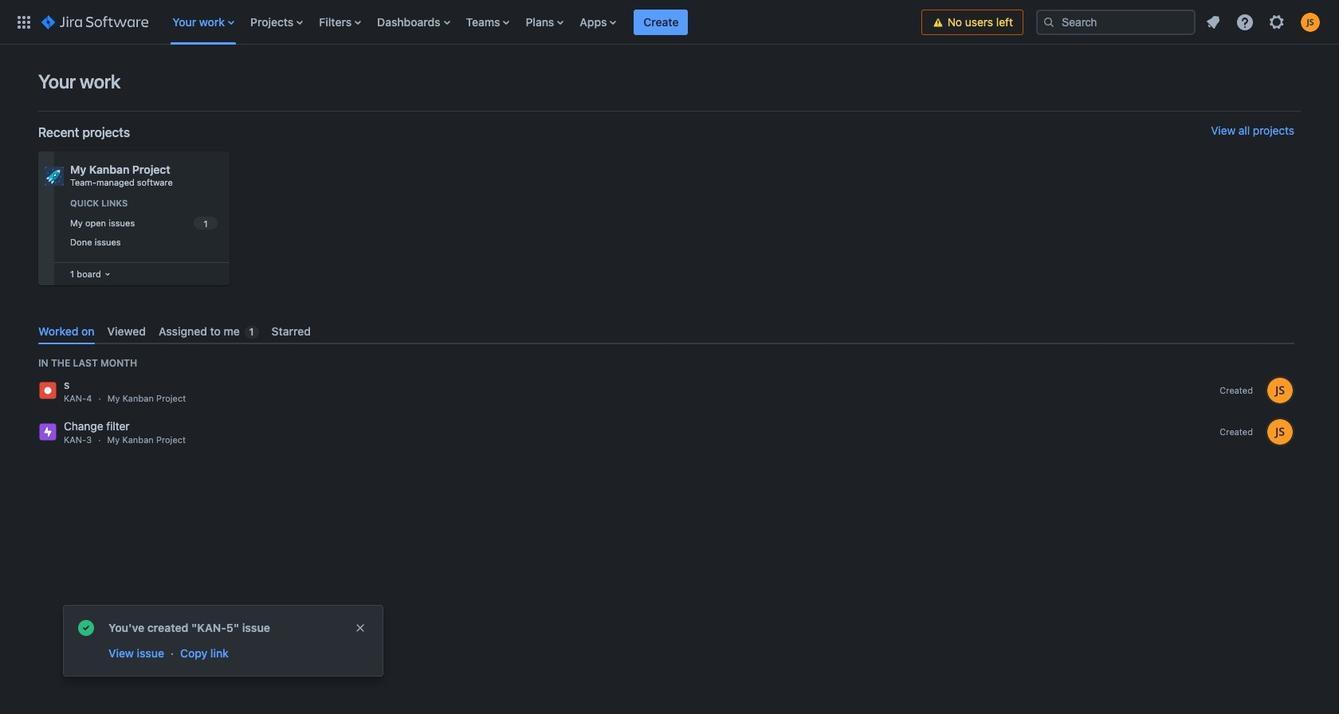 Task type: vqa. For each thing, say whether or not it's contained in the screenshot.
Invite people's 'People'
no



Task type: locate. For each thing, give the bounding box(es) containing it.
search image
[[1043, 16, 1056, 28]]

list item
[[634, 0, 689, 44]]

help image
[[1236, 12, 1255, 31]]

appswitcher icon image
[[14, 12, 33, 31]]

alert
[[64, 606, 383, 676]]

None search field
[[1037, 9, 1196, 35]]

primary element
[[10, 0, 922, 44]]

your profile and settings image
[[1301, 12, 1321, 31]]

tab list
[[32, 318, 1301, 345]]

jira software image
[[41, 12, 149, 31], [41, 12, 149, 31]]

dismiss image
[[354, 622, 367, 635]]

banner
[[0, 0, 1340, 45]]

list
[[164, 0, 922, 44], [1199, 8, 1330, 36]]

notifications image
[[1204, 12, 1223, 31]]



Task type: describe. For each thing, give the bounding box(es) containing it.
settings image
[[1268, 12, 1287, 31]]

board image
[[101, 268, 114, 281]]

1 horizontal spatial list
[[1199, 8, 1330, 36]]

success image
[[77, 619, 96, 638]]

Search field
[[1037, 9, 1196, 35]]

0 horizontal spatial list
[[164, 0, 922, 44]]



